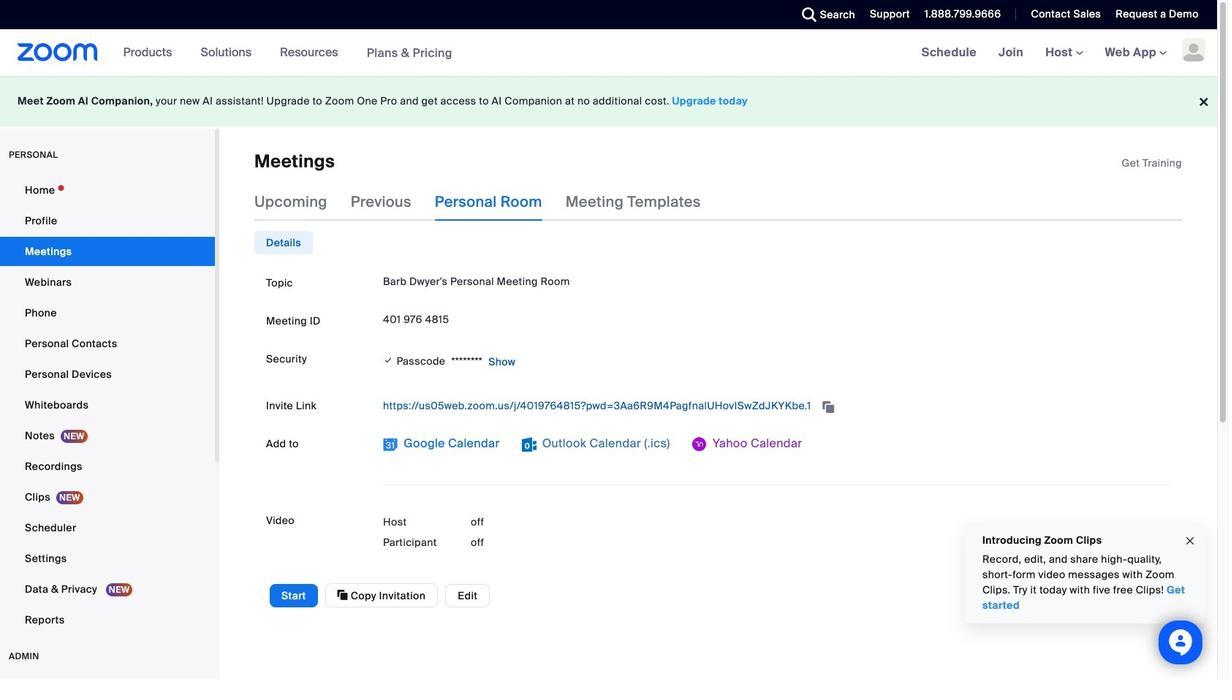 Task type: vqa. For each thing, say whether or not it's contained in the screenshot.
Zoom Logo
yes



Task type: describe. For each thing, give the bounding box(es) containing it.
zoom logo image
[[18, 43, 98, 61]]

copy image
[[338, 589, 348, 602]]

personal menu menu
[[0, 176, 215, 636]]

add to outlook calendar (.ics) image
[[522, 438, 536, 452]]

copy url image
[[821, 402, 836, 412]]

tabs of meeting tab list
[[255, 183, 725, 221]]

add to yahoo calendar image
[[692, 438, 707, 452]]



Task type: locate. For each thing, give the bounding box(es) containing it.
profile picture image
[[1183, 38, 1206, 61]]

add to google calendar image
[[383, 438, 398, 452]]

checked image
[[383, 353, 394, 368]]

tab list
[[255, 231, 313, 255]]

tab
[[255, 231, 313, 255]]

meetings navigation
[[911, 29, 1218, 77]]

banner
[[0, 29, 1218, 77]]

application
[[1122, 156, 1183, 170]]

product information navigation
[[112, 29, 464, 77]]

footer
[[0, 76, 1218, 127]]

close image
[[1185, 533, 1197, 550]]



